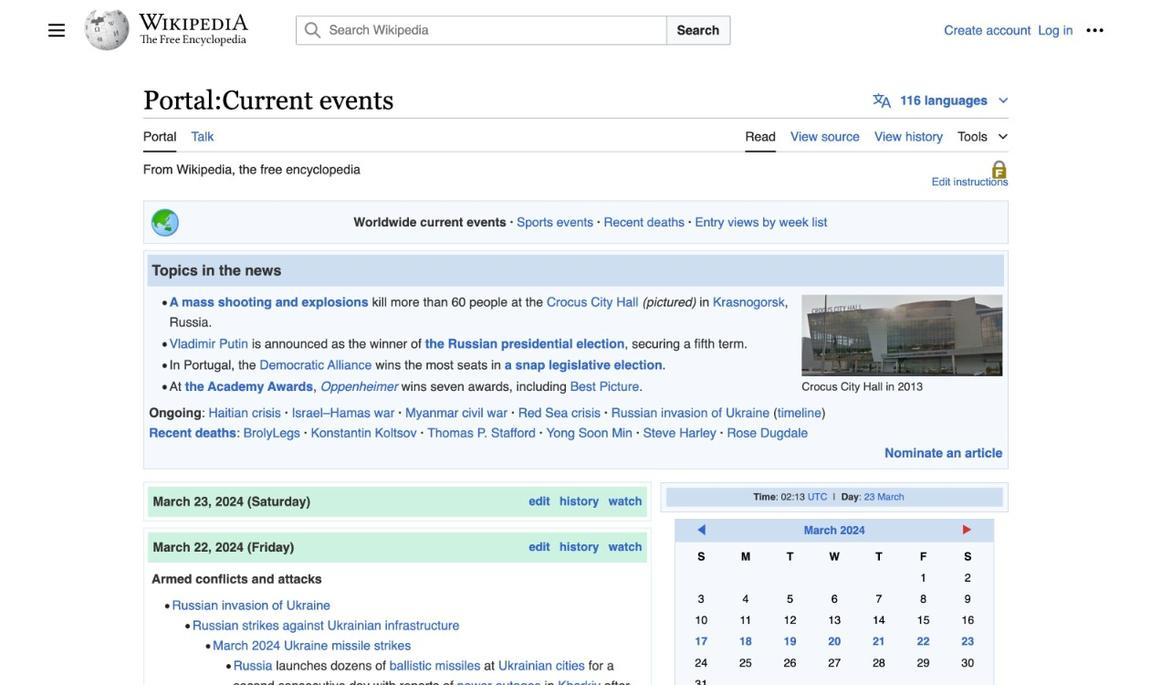 Task type: describe. For each thing, give the bounding box(es) containing it.
march 23 region
[[143, 482, 652, 521]]

the free encyclopedia image
[[140, 35, 247, 47]]

page protected image
[[991, 160, 1009, 179]]

log in and more options image
[[1087, 21, 1105, 39]]

globe icon image
[[150, 208, 180, 237]]



Task type: vqa. For each thing, say whether or not it's contained in the screenshot.
Wikipedia image
yes



Task type: locate. For each thing, give the bounding box(es) containing it.
march 22 region
[[143, 528, 652, 685]]

Search Wikipedia search field
[[296, 16, 668, 45]]

crocus city hall in 2013 image
[[802, 295, 1003, 376]]

main content
[[47, 82, 1105, 685]]

personal tools navigation
[[945, 16, 1110, 45]]

region
[[143, 250, 1009, 469]]

language progressive image
[[873, 91, 892, 109]]

wikipedia image
[[139, 14, 248, 30]]

menu image
[[47, 21, 66, 39]]

None search field
[[274, 16, 945, 45]]



